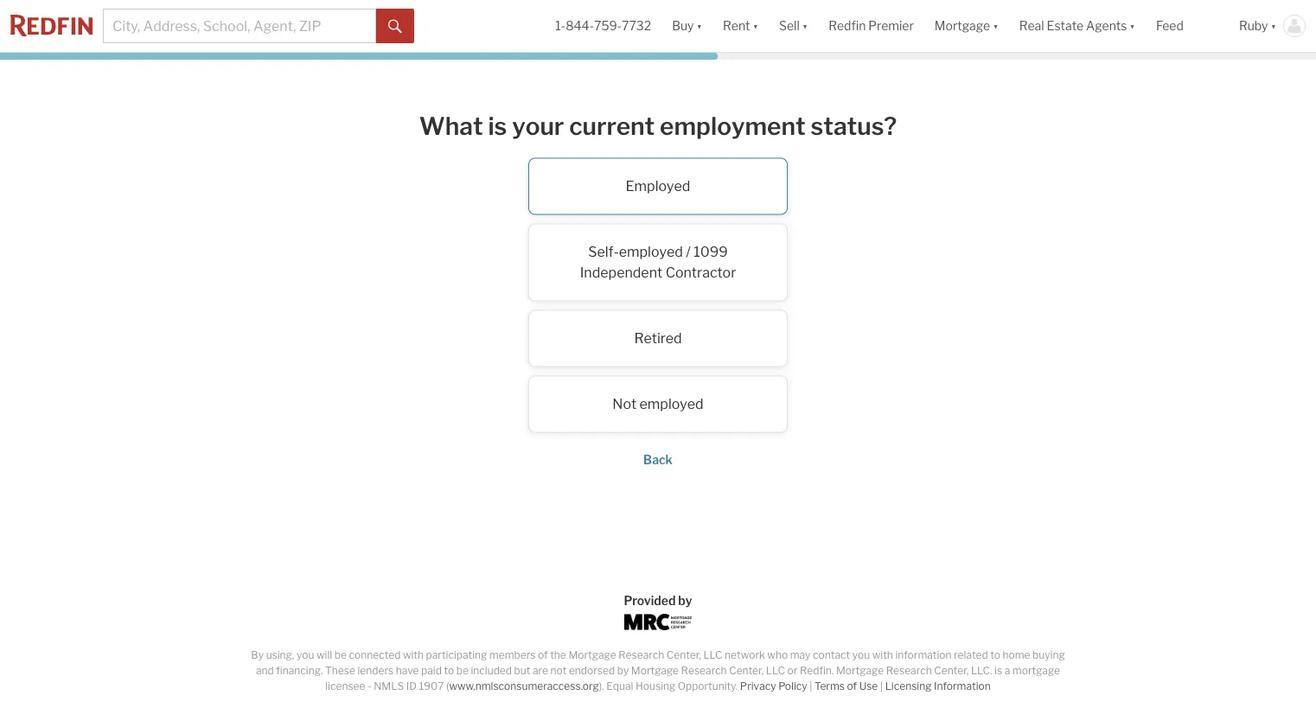 Task type: describe. For each thing, give the bounding box(es) containing it.
0 vertical spatial llc
[[703, 649, 723, 662]]

not
[[613, 396, 637, 413]]

and
[[256, 665, 274, 677]]

using,
[[266, 649, 294, 662]]

opportunity.
[[678, 680, 738, 693]]

included
[[471, 665, 512, 677]]

buy ▾ button
[[672, 0, 702, 52]]

terms of use link
[[815, 680, 878, 693]]

mortgage ▾
[[935, 18, 999, 33]]

mortgage up housing
[[631, 665, 679, 677]]

who
[[767, 649, 788, 662]]

of for terms
[[847, 680, 857, 693]]

housing
[[636, 680, 676, 693]]

1 vertical spatial llc
[[766, 665, 785, 677]]

terms
[[815, 680, 845, 693]]

by using, you will be connected with participating members of the mortgage research center, llc network who may contact you with information related to home buying and financing. these lenders have paid to be included but are not endorsed by mortgage research center, llc or redfin. mortgage research center, llc. is a mortgage licensee - nmls id 1907 (
[[251, 649, 1065, 693]]

real estate agents ▾
[[1019, 18, 1135, 33]]

0 horizontal spatial research
[[619, 649, 664, 662]]

llc.
[[971, 665, 992, 677]]

id
[[406, 680, 417, 693]]

not
[[551, 665, 567, 677]]

www.nmlsconsumeraccess.org link
[[449, 680, 599, 693]]

of for members
[[538, 649, 548, 662]]

is inside by using, you will be connected with participating members of the mortgage research center, llc network who may contact you with information related to home buying and financing. these lenders have paid to be included but are not endorsed by mortgage research center, llc or redfin. mortgage research center, llc. is a mortgage licensee - nmls id 1907 (
[[995, 665, 1002, 677]]

buy ▾
[[672, 18, 702, 33]]

financing.
[[276, 665, 323, 677]]

the
[[550, 649, 566, 662]]

1 you from the left
[[297, 649, 314, 662]]

agents
[[1086, 18, 1127, 33]]

provided by
[[624, 593, 692, 608]]

buy
[[672, 18, 694, 33]]

your
[[512, 111, 564, 141]]

).
[[599, 680, 604, 693]]

licensee
[[325, 680, 365, 693]]

endorsed
[[569, 665, 615, 677]]

feed button
[[1146, 0, 1229, 52]]

buy ▾ button
[[662, 0, 713, 52]]

back
[[644, 453, 673, 468]]

estate
[[1047, 18, 1084, 33]]

related
[[954, 649, 988, 662]]

premier
[[869, 18, 914, 33]]

844-
[[566, 18, 594, 33]]

▾ inside real estate agents ▾ link
[[1130, 18, 1135, 33]]

licensing information link
[[885, 680, 991, 693]]

employed for self-
[[619, 244, 683, 260]]

1-844-759-7732 link
[[555, 18, 651, 33]]

2 with from the left
[[872, 649, 893, 662]]

by inside by using, you will be connected with participating members of the mortgage research center, llc network who may contact you with information related to home buying and financing. these lenders have paid to be included but are not endorsed by mortgage research center, llc or redfin. mortgage research center, llc. is a mortgage licensee - nmls id 1907 (
[[617, 665, 629, 677]]

mortgage inside dropdown button
[[935, 18, 990, 33]]

1 vertical spatial be
[[456, 665, 469, 677]]

buying
[[1033, 649, 1065, 662]]

what is your current employment status? option group
[[312, 158, 1004, 433]]

but
[[514, 665, 530, 677]]

what is your current employment status?
[[419, 111, 897, 141]]

a
[[1005, 665, 1010, 677]]

information
[[934, 680, 991, 693]]

use
[[859, 680, 878, 693]]

back button
[[644, 453, 673, 468]]

2 you from the left
[[852, 649, 870, 662]]

1-844-759-7732
[[555, 18, 651, 33]]

have
[[396, 665, 419, 677]]

privacy policy link
[[740, 680, 807, 693]]

real estate agents ▾ button
[[1009, 0, 1146, 52]]

rent ▾
[[723, 18, 758, 33]]

ruby ▾
[[1239, 18, 1277, 33]]

independent
[[580, 264, 663, 281]]

mortgage up endorsed
[[569, 649, 616, 662]]

sell
[[779, 18, 800, 33]]

retired
[[634, 330, 682, 347]]

paid
[[421, 665, 442, 677]]

1 horizontal spatial by
[[678, 593, 692, 608]]

lenders
[[358, 665, 394, 677]]

2 horizontal spatial center,
[[934, 665, 969, 677]]

nmls
[[374, 680, 404, 693]]

www.nmlsconsumeraccess.org
[[449, 680, 599, 693]]

equal
[[607, 680, 633, 693]]

mortgage research center image
[[624, 614, 692, 630]]

ruby
[[1239, 18, 1268, 33]]

provided
[[624, 593, 676, 608]]

mortgage ▾ button
[[924, 0, 1009, 52]]

2 horizontal spatial research
[[886, 665, 932, 677]]

are
[[533, 665, 548, 677]]



Task type: vqa. For each thing, say whether or not it's contained in the screenshot.
Rd related to Public facts and zoning for 847 General George Patton Rd
no



Task type: locate. For each thing, give the bounding box(es) containing it.
to up (
[[444, 665, 454, 677]]

1 horizontal spatial be
[[456, 665, 469, 677]]

mortgage
[[935, 18, 990, 33], [569, 649, 616, 662], [631, 665, 679, 677], [836, 665, 884, 677]]

these
[[325, 665, 355, 677]]

1 horizontal spatial with
[[872, 649, 893, 662]]

0 vertical spatial of
[[538, 649, 548, 662]]

of
[[538, 649, 548, 662], [847, 680, 857, 693]]

you up financing.
[[297, 649, 314, 662]]

mortgage
[[1013, 665, 1060, 677]]

participating
[[426, 649, 487, 662]]

employed right not
[[640, 396, 704, 413]]

▾ for mortgage ▾
[[993, 18, 999, 33]]

0 horizontal spatial is
[[488, 111, 507, 141]]

by
[[678, 593, 692, 608], [617, 665, 629, 677]]

▾ right the ruby
[[1271, 18, 1277, 33]]

▾ right sell
[[802, 18, 808, 33]]

or
[[787, 665, 798, 677]]

1 horizontal spatial |
[[880, 680, 883, 693]]

0 horizontal spatial of
[[538, 649, 548, 662]]

contact
[[813, 649, 850, 662]]

1 horizontal spatial you
[[852, 649, 870, 662]]

network
[[725, 649, 765, 662]]

| right use
[[880, 680, 883, 693]]

0 vertical spatial is
[[488, 111, 507, 141]]

privacy
[[740, 680, 776, 693]]

▾ for ruby ▾
[[1271, 18, 1277, 33]]

licensing
[[885, 680, 932, 693]]

llc up privacy policy link
[[766, 665, 785, 677]]

0 horizontal spatial with
[[403, 649, 424, 662]]

▾ right the 'agents'
[[1130, 18, 1135, 33]]

is left the your
[[488, 111, 507, 141]]

redfin premier button
[[818, 0, 924, 52]]

employed inside self-employed / 1099 independent contractor
[[619, 244, 683, 260]]

0 horizontal spatial by
[[617, 665, 629, 677]]

6 ▾ from the left
[[1271, 18, 1277, 33]]

1 with from the left
[[403, 649, 424, 662]]

sell ▾ button
[[769, 0, 818, 52]]

be down participating
[[456, 665, 469, 677]]

▾ inside rent ▾ dropdown button
[[753, 18, 758, 33]]

▾ for sell ▾
[[802, 18, 808, 33]]

/
[[686, 244, 691, 260]]

▾ inside sell ▾ dropdown button
[[802, 18, 808, 33]]

0 vertical spatial to
[[990, 649, 1001, 662]]

information
[[895, 649, 952, 662]]

employed for not
[[640, 396, 704, 413]]

not employed
[[613, 396, 704, 413]]

by
[[251, 649, 264, 662]]

0 horizontal spatial to
[[444, 665, 454, 677]]

| down redfin.
[[810, 680, 812, 693]]

2 | from the left
[[880, 680, 883, 693]]

you right contact
[[852, 649, 870, 662]]

rent ▾ button
[[713, 0, 769, 52]]

mortgage left real
[[935, 18, 990, 33]]

|
[[810, 680, 812, 693], [880, 680, 883, 693]]

redfin
[[829, 18, 866, 33]]

research up housing
[[619, 649, 664, 662]]

1099
[[694, 244, 728, 260]]

1 horizontal spatial center,
[[729, 665, 764, 677]]

rent
[[723, 18, 750, 33]]

connected
[[349, 649, 401, 662]]

employed up independent
[[619, 244, 683, 260]]

self-employed / 1099 independent contractor
[[580, 244, 736, 281]]

1 horizontal spatial to
[[990, 649, 1001, 662]]

research
[[619, 649, 664, 662], [681, 665, 727, 677], [886, 665, 932, 677]]

1 vertical spatial by
[[617, 665, 629, 677]]

1 vertical spatial employed
[[640, 396, 704, 413]]

contractor
[[666, 264, 736, 281]]

mortgage ▾ button
[[935, 0, 999, 52]]

llc
[[703, 649, 723, 662], [766, 665, 785, 677]]

1907
[[419, 680, 444, 693]]

of inside by using, you will be connected with participating members of the mortgage research center, llc network who may contact you with information related to home buying and financing. these lenders have paid to be included but are not endorsed by mortgage research center, llc or redfin. mortgage research center, llc. is a mortgage licensee - nmls id 1907 (
[[538, 649, 548, 662]]

submit search image
[[388, 20, 402, 33]]

is
[[488, 111, 507, 141], [995, 665, 1002, 677]]

employed
[[619, 244, 683, 260], [640, 396, 704, 413]]

redfin.
[[800, 665, 834, 677]]

be up these on the bottom
[[334, 649, 347, 662]]

research up licensing
[[886, 665, 932, 677]]

0 vertical spatial be
[[334, 649, 347, 662]]

mortgage up use
[[836, 665, 884, 677]]

policy
[[779, 680, 807, 693]]

is left a in the right bottom of the page
[[995, 665, 1002, 677]]

-
[[368, 680, 372, 693]]

0 horizontal spatial llc
[[703, 649, 723, 662]]

0 horizontal spatial be
[[334, 649, 347, 662]]

▾ inside buy ▾ dropdown button
[[697, 18, 702, 33]]

▾ inside mortgage ▾ dropdown button
[[993, 18, 999, 33]]

current
[[569, 111, 655, 141]]

employment status?
[[660, 111, 897, 141]]

by up mortgage research center image
[[678, 593, 692, 608]]

center, up 'opportunity.'
[[667, 649, 701, 662]]

▾ for buy ▾
[[697, 18, 702, 33]]

▾ right rent
[[753, 18, 758, 33]]

center, down network
[[729, 665, 764, 677]]

1 ▾ from the left
[[697, 18, 702, 33]]

self-
[[588, 244, 619, 260]]

0 horizontal spatial you
[[297, 649, 314, 662]]

by up the "equal"
[[617, 665, 629, 677]]

0 horizontal spatial |
[[810, 680, 812, 693]]

2 ▾ from the left
[[753, 18, 758, 33]]

1-
[[555, 18, 566, 33]]

4 ▾ from the left
[[993, 18, 999, 33]]

0 vertical spatial by
[[678, 593, 692, 608]]

▾ right buy
[[697, 18, 702, 33]]

with up use
[[872, 649, 893, 662]]

1 horizontal spatial is
[[995, 665, 1002, 677]]

1 horizontal spatial llc
[[766, 665, 785, 677]]

▾ left real
[[993, 18, 999, 33]]

(
[[446, 680, 449, 693]]

1 vertical spatial to
[[444, 665, 454, 677]]

employed
[[626, 178, 691, 195]]

759-
[[594, 18, 622, 33]]

be
[[334, 649, 347, 662], [456, 665, 469, 677]]

sell ▾
[[779, 18, 808, 33]]

7732
[[622, 18, 651, 33]]

redfin premier
[[829, 18, 914, 33]]

llc up 'opportunity.'
[[703, 649, 723, 662]]

members
[[489, 649, 536, 662]]

1 vertical spatial is
[[995, 665, 1002, 677]]

real estate agents ▾ link
[[1019, 0, 1135, 52]]

feed
[[1156, 18, 1184, 33]]

real
[[1019, 18, 1044, 33]]

to up llc.
[[990, 649, 1001, 662]]

City, Address, School, Agent, ZIP search field
[[103, 9, 376, 43]]

1 vertical spatial of
[[847, 680, 857, 693]]

sell ▾ button
[[779, 0, 808, 52]]

of left the
[[538, 649, 548, 662]]

0 horizontal spatial center,
[[667, 649, 701, 662]]

center, up information
[[934, 665, 969, 677]]

may
[[790, 649, 811, 662]]

▾ for rent ▾
[[753, 18, 758, 33]]

5 ▾ from the left
[[1130, 18, 1135, 33]]

3 ▾ from the left
[[802, 18, 808, 33]]

www.nmlsconsumeraccess.org ). equal housing opportunity. privacy policy | terms of use | licensing information
[[449, 680, 991, 693]]

rent ▾ button
[[723, 0, 758, 52]]

with up have
[[403, 649, 424, 662]]

1 horizontal spatial research
[[681, 665, 727, 677]]

home
[[1003, 649, 1030, 662]]

0 vertical spatial employed
[[619, 244, 683, 260]]

1 horizontal spatial of
[[847, 680, 857, 693]]

1 | from the left
[[810, 680, 812, 693]]

research up 'opportunity.'
[[681, 665, 727, 677]]

of left use
[[847, 680, 857, 693]]

to
[[990, 649, 1001, 662], [444, 665, 454, 677]]



